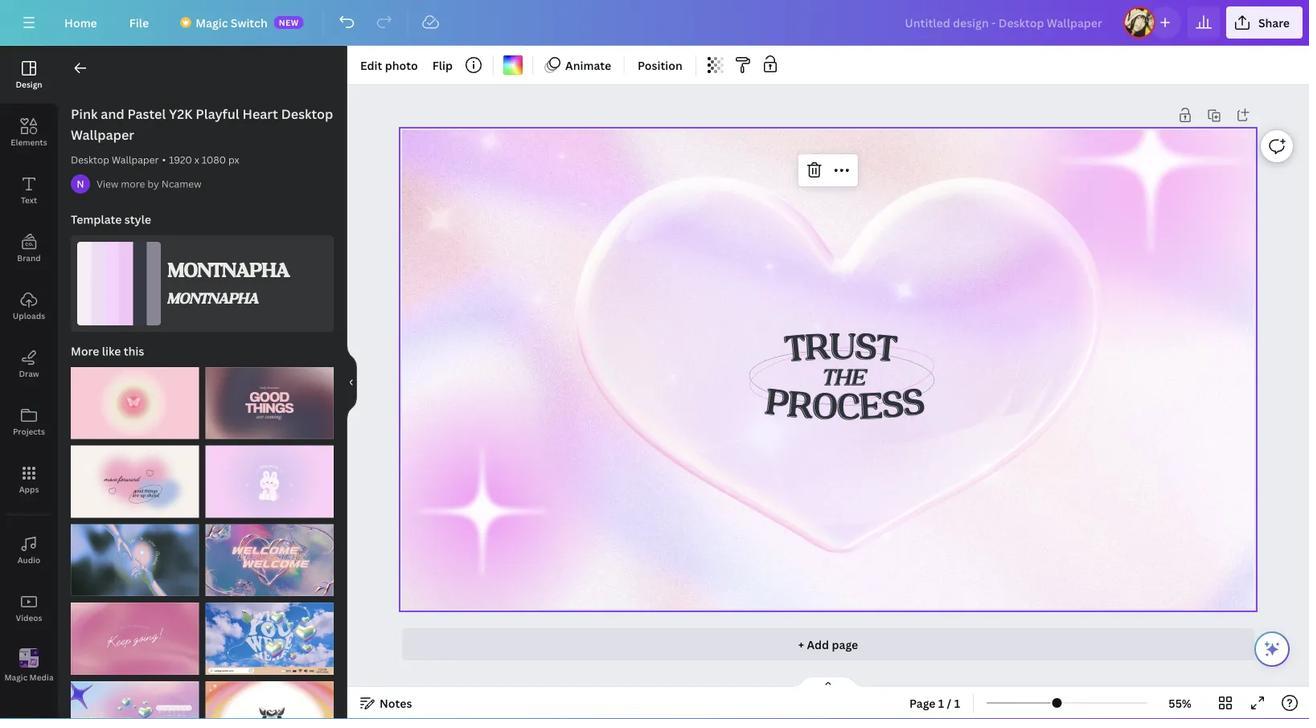 Task type: describe. For each thing, give the bounding box(es) containing it.
y2k
[[169, 105, 193, 123]]

canva assistant image
[[1262, 640, 1282, 659]]

Design title text field
[[892, 6, 1117, 39]]

pink purple gradient aesthetic motivational quote desktop wallpaper image
[[205, 446, 334, 518]]

file button
[[116, 6, 162, 39]]

side panel tab list
[[0, 46, 58, 696]]

like
[[102, 344, 121, 359]]

wallpaper inside "pink and pastel y2k playful heart desktop wallpaper"
[[71, 126, 134, 144]]

s inside r o c e s
[[879, 368, 909, 444]]

more
[[71, 344, 99, 359]]

style
[[124, 212, 151, 227]]

switch
[[231, 15, 268, 30]]

magic media button
[[0, 638, 58, 696]]

magic for magic media
[[4, 672, 28, 683]]

blue and peach holographic desktop wallpaper image
[[205, 603, 334, 675]]

desktop wallpaper
[[71, 153, 159, 166]]

home link
[[51, 6, 110, 39]]

flip
[[432, 57, 453, 73]]

text button
[[0, 162, 58, 220]]

black and pink gradient motivational quote desktop wallpaper image
[[205, 367, 334, 440]]

pink and pastel y2k playful heart desktop wallpaper
[[71, 105, 333, 144]]

page
[[832, 637, 858, 653]]

position
[[638, 57, 683, 73]]

55%
[[1169, 696, 1192, 711]]

c
[[837, 371, 862, 446]]

heart
[[242, 105, 278, 123]]

montnapha inside 'montnapha montnapha'
[[167, 284, 259, 314]]

t for t
[[781, 312, 810, 389]]

view
[[96, 177, 118, 191]]

elements button
[[0, 104, 58, 162]]

share
[[1258, 15, 1290, 30]]

colorful futuristic desktop wallpaper image
[[205, 525, 334, 597]]

main menu bar
[[0, 0, 1309, 46]]

view more by ncamew
[[96, 177, 201, 191]]

brand
[[17, 252, 41, 263]]

hide image
[[347, 344, 357, 421]]

1 vertical spatial wallpaper
[[112, 153, 159, 166]]

animate button
[[540, 52, 618, 78]]

x
[[194, 153, 199, 166]]

55% button
[[1154, 691, 1206, 716]]

r o c e s
[[785, 368, 909, 446]]

playful
[[196, 105, 239, 123]]

colorful gradient y2k motivational desktop wallpaper group
[[205, 672, 334, 720]]

montnapha montnapha
[[167, 251, 289, 314]]

view more by ncamew button
[[96, 176, 201, 192]]

r inside r o c e s
[[785, 368, 818, 445]]

pastel
[[127, 105, 166, 123]]

notes
[[380, 696, 412, 711]]

+
[[798, 637, 804, 653]]

more like this
[[71, 344, 144, 359]]

this
[[124, 344, 144, 359]]

/
[[947, 696, 952, 711]]

pink and yellow beautiful elegant feminine butterfly gradient desktop wallpaper group
[[71, 358, 199, 440]]

blue and peach holographic desktop wallpaper group
[[205, 594, 334, 675]]

projects
[[13, 426, 45, 437]]

design
[[16, 79, 42, 90]]

magic for magic switch
[[196, 15, 228, 30]]

videos button
[[0, 580, 58, 638]]

pink futuristic holographic desktop wallpaper image
[[71, 682, 199, 720]]

1 vertical spatial desktop
[[71, 153, 109, 166]]

by
[[147, 177, 159, 191]]

elements
[[11, 137, 47, 148]]

s inside 't r u s t'
[[854, 311, 881, 386]]



Task type: vqa. For each thing, say whether or not it's contained in the screenshot.
Procurement corresponding to Procurement
no



Task type: locate. For each thing, give the bounding box(es) containing it.
pink aqua aesthetic quotes desktop wallpaper image
[[71, 446, 199, 518]]

1 1 from the left
[[938, 696, 944, 711]]

1
[[938, 696, 944, 711], [954, 696, 960, 711]]

desktop
[[281, 105, 333, 123], [71, 153, 109, 166]]

magic
[[196, 15, 228, 30], [4, 672, 28, 683]]

0 vertical spatial wallpaper
[[71, 126, 134, 144]]

colorful gradient y2k motivational desktop wallpaper image
[[205, 682, 334, 720]]

r
[[803, 311, 834, 386], [785, 368, 818, 445]]

o
[[812, 370, 841, 446]]

pink aqua aesthetic quotes desktop wallpaper group
[[71, 436, 199, 518]]

position button
[[631, 52, 689, 78]]

add
[[807, 637, 829, 653]]

pink and yellow beautiful elegant feminine butterfly gradient desktop wallpaper image
[[71, 367, 199, 440]]

ncamew image
[[71, 174, 90, 194]]

edit
[[360, 57, 382, 73]]

0 vertical spatial desktop
[[281, 105, 333, 123]]

1920
[[169, 153, 192, 166]]

0 horizontal spatial desktop
[[71, 153, 109, 166]]

black and pink gradient motivational quote desktop wallpaper group
[[205, 358, 334, 440]]

2 1 from the left
[[954, 696, 960, 711]]

1 horizontal spatial desktop
[[281, 105, 333, 123]]

2 montnapha from the top
[[167, 284, 259, 314]]

and
[[101, 105, 124, 123]]

r inside 't r u s t'
[[803, 311, 834, 386]]

no color image
[[503, 55, 523, 75]]

blue pink motivational quote aura desktop wallpaper group
[[71, 515, 199, 597]]

new
[[279, 17, 299, 28]]

magic inside 'button'
[[4, 672, 28, 683]]

magic inside main menu bar
[[196, 15, 228, 30]]

e
[[858, 370, 886, 446]]

page 1 / 1
[[909, 696, 960, 711]]

more
[[121, 177, 145, 191]]

t
[[783, 312, 811, 388], [873, 312, 902, 388], [781, 312, 810, 389]]

photo
[[385, 57, 418, 73]]

uploads
[[13, 310, 45, 321]]

draw button
[[0, 335, 58, 393]]

1 vertical spatial magic
[[4, 672, 28, 683]]

1 horizontal spatial magic
[[196, 15, 228, 30]]

1 left /
[[938, 696, 944, 711]]

projects button
[[0, 393, 58, 451]]

pink gradient keep going desktop wallpaper image
[[71, 603, 199, 675]]

px
[[228, 153, 239, 166]]

desktop right heart
[[281, 105, 333, 123]]

animate
[[565, 57, 611, 73]]

montnapha
[[167, 251, 289, 291], [167, 284, 259, 314]]

magic switch
[[196, 15, 268, 30]]

1920 x 1080 px
[[169, 153, 239, 166]]

the
[[823, 355, 866, 402]]

audio
[[17, 555, 40, 566]]

brand button
[[0, 220, 58, 277]]

+ add page button
[[402, 629, 1254, 661]]

apps
[[19, 484, 39, 495]]

1 right /
[[954, 696, 960, 711]]

home
[[64, 15, 97, 30]]

share button
[[1226, 6, 1303, 39]]

notes button
[[354, 691, 419, 716]]

template style
[[71, 212, 151, 227]]

desktop inside "pink and pastel y2k playful heart desktop wallpaper"
[[281, 105, 333, 123]]

0 horizontal spatial 1
[[938, 696, 944, 711]]

pink futuristic holographic desktop wallpaper group
[[71, 672, 199, 720]]

desktop up ncamew element
[[71, 153, 109, 166]]

t for t r u s t
[[783, 312, 811, 388]]

wallpaper down and
[[71, 126, 134, 144]]

p
[[761, 366, 795, 443], [760, 366, 794, 443]]

text
[[21, 195, 37, 205]]

+ add page
[[798, 637, 858, 653]]

0 vertical spatial magic
[[196, 15, 228, 30]]

wallpaper up more
[[112, 153, 159, 166]]

videos
[[16, 613, 42, 624]]

edit photo
[[360, 57, 418, 73]]

1 horizontal spatial 1
[[954, 696, 960, 711]]

media
[[29, 672, 54, 683]]

design button
[[0, 46, 58, 104]]

apps button
[[0, 451, 58, 509]]

magic left switch on the left of page
[[196, 15, 228, 30]]

magic left the media
[[4, 672, 28, 683]]

pink gradient keep going desktop wallpaper group
[[71, 594, 199, 675]]

file
[[129, 15, 149, 30]]

ncamew
[[161, 177, 201, 191]]

wallpaper
[[71, 126, 134, 144], [112, 153, 159, 166]]

1080
[[202, 153, 226, 166]]

s
[[854, 311, 881, 386], [899, 366, 931, 443], [879, 368, 909, 444]]

audio button
[[0, 522, 58, 580]]

edit photo button
[[354, 52, 424, 78]]

page
[[909, 696, 936, 711]]

u
[[830, 311, 858, 385]]

draw
[[19, 368, 39, 379]]

0 horizontal spatial magic
[[4, 672, 28, 683]]

uploads button
[[0, 277, 58, 335]]

blue pink motivational quote aura desktop wallpaper image
[[71, 525, 199, 597]]

pink purple gradient aesthetic motivational quote desktop wallpaper group
[[205, 436, 334, 518]]

colorful futuristic desktop wallpaper group
[[205, 515, 334, 597]]

1 montnapha from the top
[[167, 251, 289, 291]]

template
[[71, 212, 122, 227]]

ncamew element
[[71, 174, 90, 194]]

pink
[[71, 105, 98, 123]]

magic media
[[4, 672, 54, 683]]

t r u s t
[[783, 311, 902, 388]]

show pages image
[[790, 676, 867, 689]]

flip button
[[426, 52, 459, 78]]



